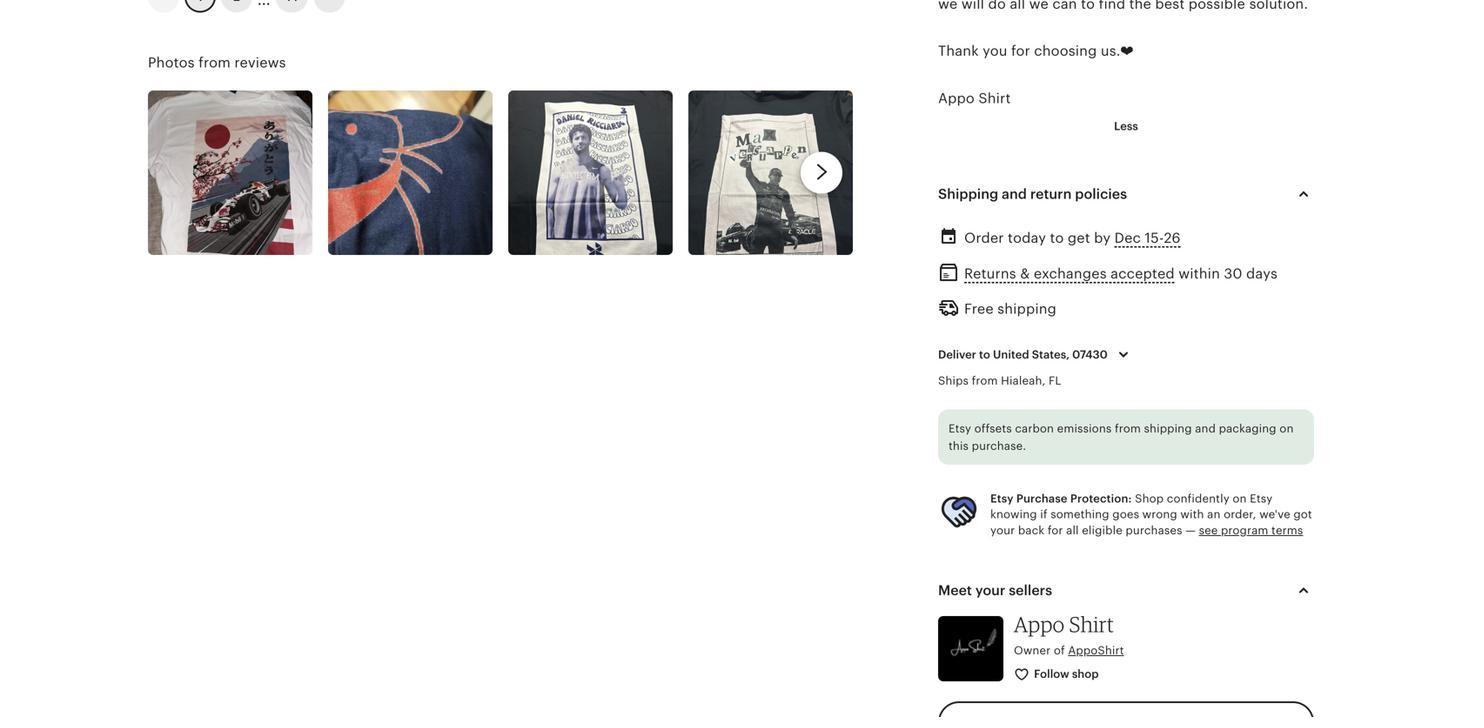 Task type: describe. For each thing, give the bounding box(es) containing it.
confidently
[[1167, 492, 1230, 505]]

order
[[965, 230, 1005, 246]]

order today to get by dec 15-26
[[965, 230, 1181, 246]]

deliver to united states, 07430 button
[[926, 337, 1147, 373]]

see program terms
[[1199, 524, 1304, 537]]

from for hialeah,
[[972, 374, 998, 388]]

dec 15-26 button
[[1115, 225, 1181, 251]]

etsy for etsy purchase protection:
[[991, 492, 1014, 505]]

purchase
[[1017, 492, 1068, 505]]

carbon
[[1016, 423, 1055, 436]]

see program terms link
[[1199, 524, 1304, 537]]

0 vertical spatial to
[[1050, 230, 1064, 246]]

ships from hialeah, fl
[[939, 374, 1062, 388]]

deliver to united states, 07430
[[939, 348, 1108, 361]]

thank
[[939, 43, 979, 59]]

get
[[1068, 230, 1091, 246]]

meet
[[939, 583, 973, 599]]

all
[[1067, 524, 1079, 537]]

etsy offsets carbon emissions from shipping and packaging on this purchase.
[[949, 423, 1294, 453]]

ships
[[939, 374, 969, 388]]

and inside shipping and return policies "dropdown button"
[[1002, 186, 1027, 202]]

appo for appo shirt owner of apposhirt
[[1014, 612, 1065, 637]]

exchanges
[[1034, 266, 1107, 282]]

shipping inside etsy offsets carbon emissions from shipping and packaging on this purchase.
[[1145, 423, 1193, 436]]

15-
[[1145, 230, 1164, 246]]

offsets
[[975, 423, 1012, 436]]

shipping and return policies button
[[923, 173, 1330, 215]]

accepted
[[1111, 266, 1175, 282]]

from for reviews
[[199, 55, 231, 71]]

on inside shop confidently on etsy knowing if something goes wrong with an order, we've got your back for all eligible purchases —
[[1233, 492, 1247, 505]]

back
[[1019, 524, 1045, 537]]

us.❤
[[1101, 43, 1134, 59]]

apposhirt
[[1069, 644, 1125, 657]]

days
[[1247, 266, 1278, 282]]

we've
[[1260, 508, 1291, 521]]

shirt for appo shirt
[[979, 91, 1011, 106]]

purchases
[[1126, 524, 1183, 537]]

etsy for etsy offsets carbon emissions from shipping and packaging on this purchase.
[[949, 423, 972, 436]]

program
[[1222, 524, 1269, 537]]

and inside etsy offsets carbon emissions from shipping and packaging on this purchase.
[[1196, 423, 1216, 436]]

photos from reviews
[[148, 55, 286, 71]]

deliver
[[939, 348, 977, 361]]

from inside etsy offsets carbon emissions from shipping and packaging on this purchase.
[[1115, 423, 1141, 436]]

of
[[1054, 644, 1066, 657]]

this
[[949, 440, 969, 453]]

0 vertical spatial shipping
[[998, 301, 1057, 317]]

your inside shop confidently on etsy knowing if something goes wrong with an order, we've got your back for all eligible purchases —
[[991, 524, 1016, 537]]

appo shirt
[[939, 91, 1011, 106]]

on inside etsy offsets carbon emissions from shipping and packaging on this purchase.
[[1280, 423, 1294, 436]]

states,
[[1032, 348, 1070, 361]]

got
[[1294, 508, 1313, 521]]

protection:
[[1071, 492, 1132, 505]]

hialeah,
[[1001, 374, 1046, 388]]

apposhirt link
[[1069, 644, 1125, 657]]

dec
[[1115, 230, 1142, 246]]

follow shop button
[[1001, 659, 1114, 691]]

shipping and return policies
[[939, 186, 1128, 202]]

—
[[1186, 524, 1196, 537]]

appo shirt image
[[939, 617, 1004, 682]]

by
[[1095, 230, 1111, 246]]

purchase.
[[972, 440, 1027, 453]]

shirt for appo shirt owner of apposhirt
[[1070, 612, 1115, 637]]

07430
[[1073, 348, 1108, 361]]



Task type: locate. For each thing, give the bounding box(es) containing it.
free shipping
[[965, 301, 1057, 317]]

shipping down the & at the right of the page
[[998, 301, 1057, 317]]

shop
[[1136, 492, 1164, 505]]

etsy up knowing
[[991, 492, 1014, 505]]

on right packaging on the right bottom
[[1280, 423, 1294, 436]]

sellers
[[1009, 583, 1053, 599]]

and
[[1002, 186, 1027, 202], [1196, 423, 1216, 436]]

1 horizontal spatial on
[[1280, 423, 1294, 436]]

26
[[1164, 230, 1181, 246]]

shop
[[1073, 668, 1099, 681]]

less button
[[1102, 110, 1152, 142]]

to
[[1050, 230, 1064, 246], [980, 348, 991, 361]]

photos
[[148, 55, 195, 71]]

1 vertical spatial your
[[976, 583, 1006, 599]]

1 vertical spatial appo
[[1014, 612, 1065, 637]]

order,
[[1224, 508, 1257, 521]]

follow
[[1035, 668, 1070, 681]]

returns & exchanges accepted within 30 days
[[965, 266, 1278, 282]]

0 horizontal spatial to
[[980, 348, 991, 361]]

for inside shop confidently on etsy knowing if something goes wrong with an order, we've got your back for all eligible purchases —
[[1048, 524, 1064, 537]]

from right emissions
[[1115, 423, 1141, 436]]

to left united
[[980, 348, 991, 361]]

on
[[1280, 423, 1294, 436], [1233, 492, 1247, 505]]

emissions
[[1058, 423, 1112, 436]]

appo shirt owner of apposhirt
[[1014, 612, 1125, 657]]

less
[[1115, 120, 1139, 133]]

0 horizontal spatial for
[[1012, 43, 1031, 59]]

follow shop
[[1035, 668, 1099, 681]]

shipping
[[939, 186, 999, 202]]

1 horizontal spatial and
[[1196, 423, 1216, 436]]

your inside dropdown button
[[976, 583, 1006, 599]]

eligible
[[1083, 524, 1123, 537]]

to left get
[[1050, 230, 1064, 246]]

1 vertical spatial on
[[1233, 492, 1247, 505]]

returns
[[965, 266, 1017, 282]]

if
[[1041, 508, 1048, 521]]

0 horizontal spatial shipping
[[998, 301, 1057, 317]]

shirt inside appo shirt owner of apposhirt
[[1070, 612, 1115, 637]]

fl
[[1049, 374, 1062, 388]]

and left packaging on the right bottom
[[1196, 423, 1216, 436]]

policies
[[1076, 186, 1128, 202]]

1 vertical spatial from
[[972, 374, 998, 388]]

terms
[[1272, 524, 1304, 537]]

1 vertical spatial shirt
[[1070, 612, 1115, 637]]

your
[[991, 524, 1016, 537], [976, 583, 1006, 599]]

united
[[994, 348, 1030, 361]]

with
[[1181, 508, 1205, 521]]

1 horizontal spatial to
[[1050, 230, 1064, 246]]

on up order,
[[1233, 492, 1247, 505]]

0 horizontal spatial from
[[199, 55, 231, 71]]

see
[[1199, 524, 1219, 537]]

1 vertical spatial and
[[1196, 423, 1216, 436]]

2 horizontal spatial from
[[1115, 423, 1141, 436]]

for right you
[[1012, 43, 1031, 59]]

reviews
[[235, 55, 286, 71]]

0 vertical spatial from
[[199, 55, 231, 71]]

appo inside appo shirt owner of apposhirt
[[1014, 612, 1065, 637]]

1 horizontal spatial for
[[1048, 524, 1064, 537]]

shirt
[[979, 91, 1011, 106], [1070, 612, 1115, 637]]

shirt up apposhirt
[[1070, 612, 1115, 637]]

etsy up the we've at the bottom right of the page
[[1251, 492, 1273, 505]]

and left return
[[1002, 186, 1027, 202]]

wrong
[[1143, 508, 1178, 521]]

your right meet on the bottom right
[[976, 583, 1006, 599]]

1 horizontal spatial shirt
[[1070, 612, 1115, 637]]

shipping
[[998, 301, 1057, 317], [1145, 423, 1193, 436]]

etsy purchase protection:
[[991, 492, 1132, 505]]

1 vertical spatial shipping
[[1145, 423, 1193, 436]]

today
[[1008, 230, 1047, 246]]

1 vertical spatial to
[[980, 348, 991, 361]]

etsy
[[949, 423, 972, 436], [991, 492, 1014, 505], [1251, 492, 1273, 505]]

1 vertical spatial for
[[1048, 524, 1064, 537]]

1 horizontal spatial etsy
[[991, 492, 1014, 505]]

from
[[199, 55, 231, 71], [972, 374, 998, 388], [1115, 423, 1141, 436]]

to inside dropdown button
[[980, 348, 991, 361]]

your down knowing
[[991, 524, 1016, 537]]

something
[[1051, 508, 1110, 521]]

return
[[1031, 186, 1072, 202]]

2 vertical spatial from
[[1115, 423, 1141, 436]]

1 horizontal spatial shipping
[[1145, 423, 1193, 436]]

goes
[[1113, 508, 1140, 521]]

from right photos
[[199, 55, 231, 71]]

0 horizontal spatial and
[[1002, 186, 1027, 202]]

shipping up the shop
[[1145, 423, 1193, 436]]

appo for appo shirt
[[939, 91, 975, 106]]

appo down thank
[[939, 91, 975, 106]]

you
[[983, 43, 1008, 59]]

meet your sellers button
[[923, 570, 1330, 612]]

for
[[1012, 43, 1031, 59], [1048, 524, 1064, 537]]

appo
[[939, 91, 975, 106], [1014, 612, 1065, 637]]

0 horizontal spatial appo
[[939, 91, 975, 106]]

0 horizontal spatial on
[[1233, 492, 1247, 505]]

shirt down you
[[979, 91, 1011, 106]]

knowing
[[991, 508, 1038, 521]]

0 horizontal spatial etsy
[[949, 423, 972, 436]]

1 horizontal spatial from
[[972, 374, 998, 388]]

choosing
[[1035, 43, 1098, 59]]

shop confidently on etsy knowing if something goes wrong with an order, we've got your back for all eligible purchases —
[[991, 492, 1313, 537]]

0 vertical spatial your
[[991, 524, 1016, 537]]

returns & exchanges accepted button
[[965, 261, 1175, 287]]

0 vertical spatial shirt
[[979, 91, 1011, 106]]

appo up owner
[[1014, 612, 1065, 637]]

packaging
[[1220, 423, 1277, 436]]

meet your sellers
[[939, 583, 1053, 599]]

0 horizontal spatial shirt
[[979, 91, 1011, 106]]

0 vertical spatial on
[[1280, 423, 1294, 436]]

etsy up this
[[949, 423, 972, 436]]

0 vertical spatial and
[[1002, 186, 1027, 202]]

1 horizontal spatial appo
[[1014, 612, 1065, 637]]

&
[[1021, 266, 1031, 282]]

etsy inside etsy offsets carbon emissions from shipping and packaging on this purchase.
[[949, 423, 972, 436]]

30
[[1225, 266, 1243, 282]]

2 horizontal spatial etsy
[[1251, 492, 1273, 505]]

an
[[1208, 508, 1221, 521]]

etsy inside shop confidently on etsy knowing if something goes wrong with an order, we've got your back for all eligible purchases —
[[1251, 492, 1273, 505]]

within
[[1179, 266, 1221, 282]]

0 vertical spatial appo
[[939, 91, 975, 106]]

0 vertical spatial for
[[1012, 43, 1031, 59]]

for left the all
[[1048, 524, 1064, 537]]

owner
[[1014, 644, 1051, 657]]

free
[[965, 301, 994, 317]]

from right ships
[[972, 374, 998, 388]]

thank you for choosing us.❤
[[939, 43, 1134, 59]]



Task type: vqa. For each thing, say whether or not it's contained in the screenshot.
Location
no



